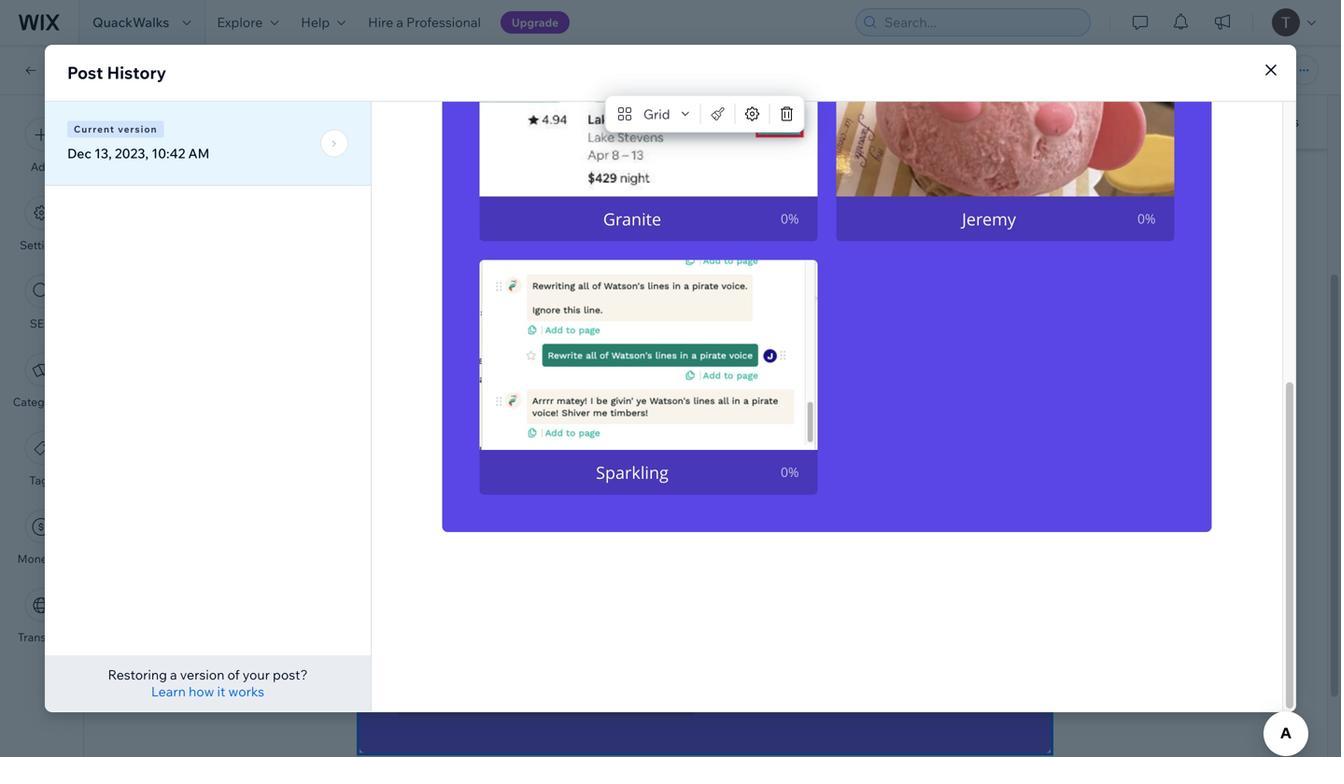 Task type: describe. For each thing, give the bounding box(es) containing it.
settings button
[[20, 196, 63, 252]]

0 vertical spatial about
[[533, 13, 579, 35]]

talk
[[390, 38, 418, 60]]

writing
[[475, 13, 529, 35]]

that
[[360, 63, 391, 85]]

notes
[[1263, 113, 1299, 130]]

not
[[564, 38, 599, 60]]

0 vertical spatial ducks.
[[583, 13, 633, 35]]

add
[[31, 160, 52, 174]]

1 vertical spatial i
[[431, 88, 435, 111]]

13,
[[94, 145, 112, 162]]

of
[[227, 667, 240, 683]]

seo
[[30, 317, 53, 331]]

monetize
[[17, 552, 66, 566]]

this
[[360, 13, 391, 35]]

hire
[[368, 14, 393, 30]]

post?
[[273, 667, 308, 683]]

notes button
[[1229, 109, 1305, 134]]

post history
[[67, 62, 166, 83]]

0 vertical spatial i
[[682, 13, 687, 35]]

dec
[[67, 145, 91, 162]]

paragraph button
[[369, 107, 455, 134]]

learn
[[151, 684, 186, 700]]

upgrade
[[512, 15, 559, 29]]

fake
[[603, 38, 642, 60]]

post
[[67, 62, 103, 83]]

translate
[[18, 630, 65, 644]]

monetize button
[[17, 510, 66, 566]]

professional
[[406, 14, 481, 30]]

categories
[[13, 395, 70, 409]]

0 horizontal spatial version
[[118, 123, 157, 135]]

1 vertical spatial ducks.
[[564, 88, 614, 111]]

your
[[243, 667, 270, 683]]

paragraph
[[373, 112, 436, 129]]

for
[[360, 88, 385, 111]]

back button
[[22, 62, 75, 78]]



Task type: vqa. For each thing, say whether or not it's contained in the screenshot.
videos on the top left
no



Task type: locate. For each thing, give the bounding box(es) containing it.
will left write
[[440, 88, 466, 111]]

and right goes
[[437, 63, 467, 85]]

1 horizontal spatial version
[[180, 667, 224, 683]]

a right hire
[[396, 14, 403, 30]]

a
[[396, 14, 403, 30], [473, 38, 482, 60], [170, 667, 177, 683]]

history
[[107, 62, 166, 83]]

ducks.
[[583, 13, 633, 35], [564, 88, 614, 111]]

explore
[[217, 14, 263, 30]]

and down real
[[519, 63, 549, 85]]

ducks. down 'behaves'
[[564, 88, 614, 111]]

hire a professional
[[368, 14, 481, 30]]

0 horizontal spatial i
[[431, 88, 435, 111]]

i right now,
[[431, 88, 435, 111]]

version up the 'how'
[[180, 667, 224, 683]]

2 horizontal spatial a
[[473, 38, 482, 60]]

tags
[[29, 474, 54, 488]]

0 vertical spatial will
[[360, 38, 385, 60]]

2 vertical spatial a
[[170, 667, 177, 683]]

0 vertical spatial version
[[118, 123, 157, 135]]

settings
[[20, 238, 63, 252]]

1 horizontal spatial will
[[440, 88, 466, 111]]

0 vertical spatial a
[[396, 14, 403, 30]]

categories button
[[13, 353, 70, 409]]

current version
[[74, 123, 157, 135]]

a for restoring a version of your post? learn how it works
[[170, 667, 177, 683]]

1 horizontal spatial i
[[682, 13, 687, 35]]

restoring a version of your post? learn how it works
[[108, 667, 308, 700]]

1 vertical spatial about
[[422, 38, 469, 60]]

quackwalks
[[92, 14, 169, 30]]

restoring
[[108, 667, 167, 683]]

am
[[188, 145, 209, 162]]

later
[[638, 13, 678, 35]]

2 vertical spatial about
[[514, 88, 560, 111]]

about up not
[[533, 13, 579, 35]]

a up learn
[[170, 667, 177, 683]]

translate button
[[18, 588, 65, 644]]

is
[[396, 13, 408, 35]]

tags button
[[25, 431, 58, 488]]

help
[[301, 14, 330, 30]]

grid
[[643, 106, 670, 122]]

version
[[118, 123, 157, 135], [180, 667, 224, 683]]

grid button
[[610, 101, 696, 127]]

version up dec 13, 2023, 10:42 am
[[118, 123, 157, 135]]

0 horizontal spatial will
[[360, 38, 385, 60]]

and
[[530, 38, 560, 60], [437, 63, 467, 85], [519, 63, 549, 85]]

works
[[228, 684, 264, 700]]

menu containing add
[[0, 106, 83, 656]]

Search... field
[[879, 9, 1084, 35]]

in
[[623, 63, 637, 85]]

about down the professional
[[422, 38, 469, 60]]

a left real
[[473, 38, 482, 60]]

1 horizontal spatial a
[[396, 14, 403, 30]]

will up that
[[360, 38, 385, 60]]

stores.
[[642, 63, 694, 85]]

walks
[[471, 63, 515, 85]]

and down the upgrade
[[530, 38, 560, 60]]

help button
[[290, 0, 357, 45]]

upgrade button
[[501, 11, 570, 34]]

real
[[487, 38, 526, 60]]

just
[[412, 13, 441, 35]]

about right write
[[514, 88, 560, 111]]

version inside 'restoring a version of your post? learn how it works'
[[180, 667, 224, 683]]

ducks. up fake
[[583, 13, 633, 35]]

0 horizontal spatial a
[[170, 667, 177, 683]]

2023,
[[115, 145, 149, 162]]

1 vertical spatial will
[[440, 88, 466, 111]]

dec 13, 2023, 10:42 am
[[67, 145, 209, 162]]

how
[[189, 684, 214, 700]]

i
[[682, 13, 687, 35], [431, 88, 435, 111]]

this is just me writing about ducks. later i will talk about a real and not fake duck that goes and walks and behaves in stores. for now, i will write about ducks.
[[360, 13, 699, 111]]

behaves
[[553, 63, 618, 85]]

about
[[533, 13, 579, 35], [422, 38, 469, 60], [514, 88, 560, 111]]

1 vertical spatial a
[[473, 38, 482, 60]]

back
[[45, 62, 75, 78]]

menu
[[0, 106, 83, 656]]

a inside this is just me writing about ducks. later i will talk about a real and not fake duck that goes and walks and behaves in stores. for now, i will write about ducks.
[[473, 38, 482, 60]]

add button
[[25, 118, 58, 174]]

now,
[[390, 88, 426, 111]]

duck
[[646, 38, 684, 60]]

1 vertical spatial version
[[180, 667, 224, 683]]

will
[[360, 38, 385, 60], [440, 88, 466, 111]]

seo button
[[25, 275, 58, 331]]

i right later
[[682, 13, 687, 35]]

me
[[445, 13, 470, 35]]

it
[[217, 684, 225, 700]]

10:42
[[151, 145, 185, 162]]

a inside 'restoring a version of your post? learn how it works'
[[170, 667, 177, 683]]

goes
[[395, 63, 432, 85]]

hire a professional link
[[357, 0, 492, 45]]

current
[[74, 123, 115, 135]]

a for hire a professional
[[396, 14, 403, 30]]

write
[[470, 88, 509, 111]]



